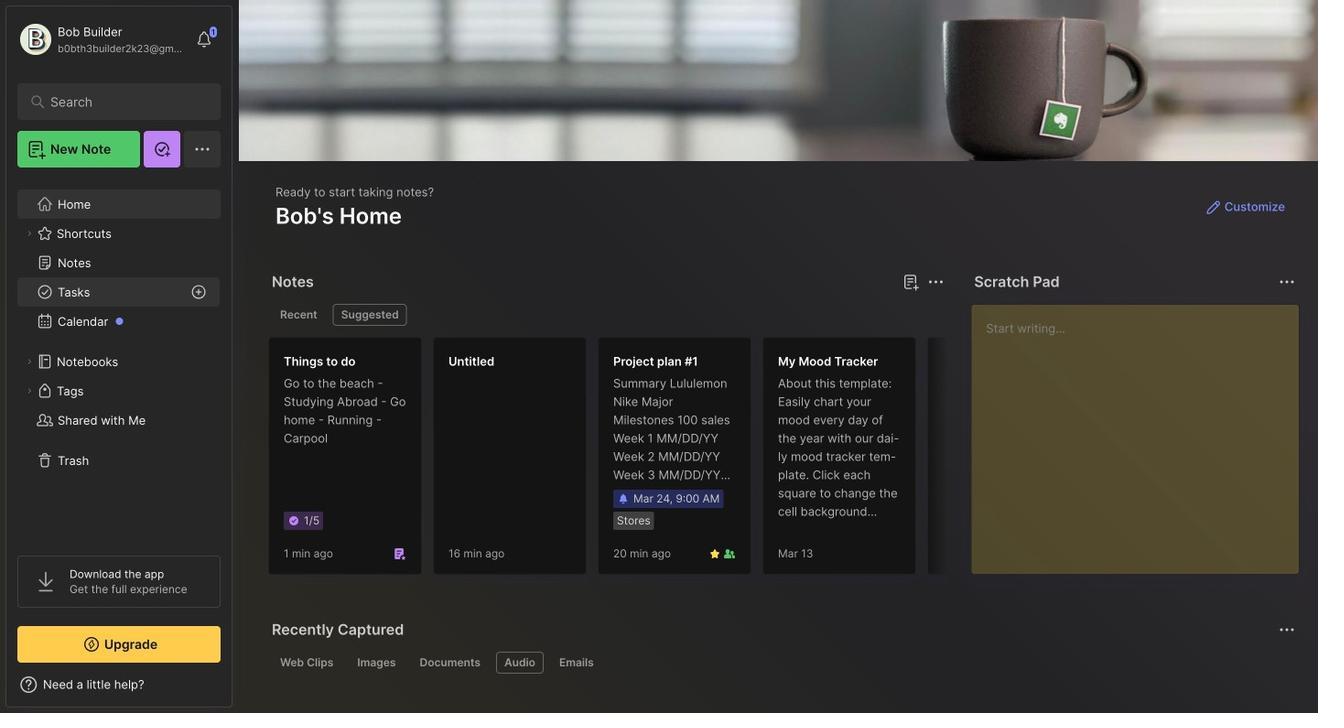 Task type: describe. For each thing, give the bounding box(es) containing it.
WHAT'S NEW field
[[6, 670, 232, 699]]

tree inside main element
[[6, 179, 232, 539]]

2 tab list from the top
[[272, 652, 1293, 674]]

Account field
[[17, 21, 187, 58]]



Task type: locate. For each thing, give the bounding box(es) containing it.
Search text field
[[50, 93, 196, 111]]

more actions image
[[925, 271, 947, 293], [1276, 271, 1298, 293]]

1 tab list from the top
[[272, 304, 941, 326]]

row group
[[268, 337, 1092, 586]]

None search field
[[50, 91, 196, 113]]

1 vertical spatial tab list
[[272, 652, 1293, 674]]

tab
[[272, 304, 326, 326], [333, 304, 407, 326], [272, 652, 342, 674], [349, 652, 404, 674], [412, 652, 489, 674], [496, 652, 544, 674], [551, 652, 602, 674]]

click to collapse image
[[231, 679, 245, 701]]

expand tags image
[[24, 385, 35, 396]]

1 horizontal spatial more actions image
[[1276, 271, 1298, 293]]

1 more actions image from the left
[[925, 271, 947, 293]]

main element
[[0, 0, 238, 713]]

none search field inside main element
[[50, 91, 196, 113]]

2 more actions field from the left
[[1274, 269, 1300, 295]]

more actions image for 2nd more actions field from right
[[925, 271, 947, 293]]

expand notebooks image
[[24, 356, 35, 367]]

More actions field
[[923, 269, 949, 295], [1274, 269, 1300, 295]]

1 horizontal spatial more actions field
[[1274, 269, 1300, 295]]

0 horizontal spatial more actions field
[[923, 269, 949, 295]]

0 vertical spatial tab list
[[272, 304, 941, 326]]

0 horizontal spatial more actions image
[[925, 271, 947, 293]]

tree
[[6, 179, 232, 539]]

1 more actions field from the left
[[923, 269, 949, 295]]

more actions image for 1st more actions field from right
[[1276, 271, 1298, 293]]

2 more actions image from the left
[[1276, 271, 1298, 293]]

Start writing… text field
[[986, 305, 1298, 559]]

tab list
[[272, 304, 941, 326], [272, 652, 1293, 674]]



Task type: vqa. For each thing, say whether or not it's contained in the screenshot.
SEARCH FIELD
yes



